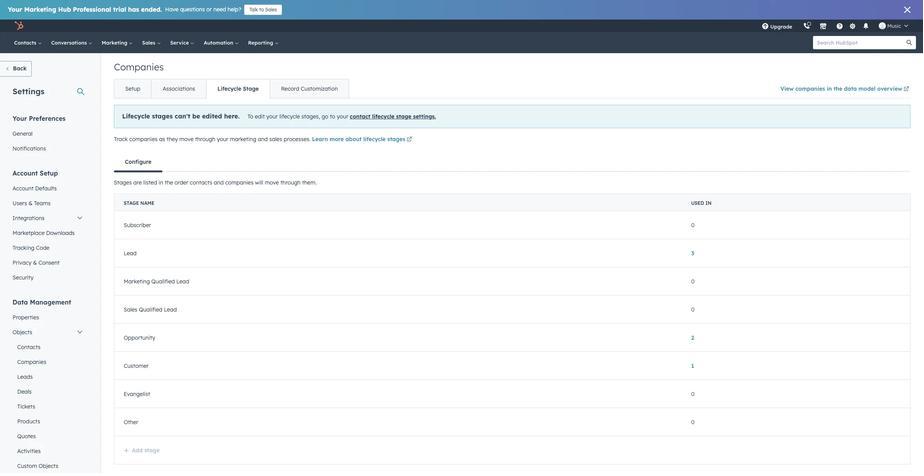 Task type: vqa. For each thing, say whether or not it's contained in the screenshot.
left to
yes



Task type: describe. For each thing, give the bounding box(es) containing it.
deals link
[[8, 385, 88, 400]]

consent
[[38, 260, 60, 267]]

downloads
[[46, 230, 75, 237]]

properties link
[[8, 311, 88, 325]]

need
[[213, 6, 226, 13]]

move inside tab panel
[[265, 179, 279, 186]]

associations
[[163, 85, 195, 92]]

0 vertical spatial marketing
[[24, 5, 56, 13]]

leads link
[[8, 370, 88, 385]]

notifications
[[13, 145, 46, 152]]

data management
[[13, 299, 71, 307]]

ended.
[[141, 5, 162, 13]]

talk to sales button
[[244, 5, 282, 15]]

marketing for marketing qualified lead
[[124, 278, 150, 285]]

navigation containing setup
[[114, 79, 349, 99]]

here.
[[224, 112, 240, 120]]

marketing
[[230, 136, 256, 143]]

teams
[[34, 200, 51, 207]]

contacts link for conversations link
[[9, 32, 46, 53]]

music
[[888, 23, 902, 29]]

2 horizontal spatial in
[[827, 85, 832, 92]]

automation
[[204, 40, 235, 46]]

setup inside "link"
[[125, 85, 140, 92]]

tickets
[[17, 404, 35, 411]]

they
[[167, 136, 178, 143]]

tracking code link
[[8, 241, 88, 256]]

hubspot link
[[9, 21, 29, 31]]

contact
[[350, 113, 371, 120]]

1 button
[[692, 363, 695, 370]]

data
[[845, 85, 857, 92]]

products link
[[8, 415, 88, 430]]

marketplace downloads
[[13, 230, 75, 237]]

be
[[192, 112, 200, 120]]

2 button
[[692, 335, 695, 342]]

0 for marketing qualified lead
[[692, 278, 695, 285]]

contacts
[[190, 179, 212, 186]]

0 vertical spatial contacts
[[14, 40, 38, 46]]

them.
[[302, 179, 317, 186]]

account setup
[[13, 170, 58, 177]]

1 horizontal spatial and
[[258, 136, 268, 143]]

notifications image
[[863, 23, 870, 30]]

track
[[114, 136, 128, 143]]

your for your marketing hub professional trial has ended. have questions or need help?
[[8, 5, 22, 13]]

help?
[[228, 6, 241, 13]]

customer
[[124, 363, 149, 370]]

track companies as they move through your marketing and sales processes.
[[114, 136, 312, 143]]

integrations
[[13, 215, 45, 222]]

1 horizontal spatial stage
[[243, 85, 259, 92]]

add
[[132, 448, 143, 455]]

deals
[[17, 389, 32, 396]]

general
[[13, 130, 33, 137]]

stages,
[[302, 113, 320, 120]]

will
[[255, 179, 263, 186]]

0 horizontal spatial your
[[217, 136, 228, 143]]

listed
[[143, 179, 157, 186]]

contacts inside data management element
[[17, 344, 40, 351]]

edited
[[202, 112, 222, 120]]

lifecycle for lifecycle stage
[[218, 85, 241, 92]]

sales qualified lead
[[124, 306, 177, 314]]

sales inside button
[[265, 7, 277, 13]]

tracking
[[13, 245, 34, 252]]

can't
[[175, 112, 190, 120]]

search image
[[907, 40, 913, 45]]

are
[[133, 179, 142, 186]]

edit
[[255, 113, 265, 120]]

tracking code
[[13, 245, 49, 252]]

management
[[30, 299, 71, 307]]

hubspot image
[[14, 21, 23, 31]]

0 vertical spatial companies
[[114, 61, 164, 73]]

music button
[[875, 20, 913, 32]]

menu containing music
[[757, 20, 914, 32]]

settings
[[13, 87, 44, 96]]

lifecycle for stages,
[[280, 113, 300, 120]]

0 horizontal spatial setup
[[40, 170, 58, 177]]

view
[[781, 85, 794, 92]]

0 horizontal spatial in
[[159, 179, 163, 186]]

2 horizontal spatial your
[[337, 113, 348, 120]]

data
[[13, 299, 28, 307]]

service link
[[166, 32, 199, 53]]

1
[[692, 363, 695, 370]]

0 vertical spatial lead
[[124, 250, 137, 257]]

or
[[207, 6, 212, 13]]

0 vertical spatial stage
[[396, 113, 412, 120]]

companies for track
[[129, 136, 158, 143]]

model
[[859, 85, 876, 92]]

view companies in the data model overview
[[781, 85, 903, 92]]

0 horizontal spatial stages
[[152, 112, 173, 120]]

objects inside custom objects link
[[39, 463, 58, 470]]

customization
[[301, 85, 338, 92]]

through inside tab panel
[[281, 179, 301, 186]]

to inside button
[[259, 7, 264, 13]]

upgrade
[[771, 23, 793, 30]]

to edit your lifecycle stages, go to your contact lifecycle stage settings.
[[248, 113, 436, 120]]

1 vertical spatial stages
[[388, 136, 406, 143]]

and inside tab panel
[[214, 179, 224, 186]]

help button
[[833, 20, 847, 32]]

configure
[[125, 159, 152, 166]]

account for account setup
[[13, 170, 38, 177]]

help image
[[837, 23, 844, 30]]

back link
[[0, 61, 32, 77]]

subscriber
[[124, 222, 151, 229]]

record customization
[[281, 85, 338, 92]]

security link
[[8, 271, 88, 286]]

stages are listed in the order contacts and companies will move through them.
[[114, 179, 317, 186]]

properties
[[13, 315, 39, 322]]

settings link
[[848, 22, 858, 30]]

lifecycle for lifecycle stages can't be edited here.
[[122, 112, 150, 120]]

0 for evangelist
[[692, 391, 695, 398]]



Task type: locate. For each thing, give the bounding box(es) containing it.
automation link
[[199, 32, 244, 53]]

lifecycle inside learn more about lifecycle stages link
[[364, 136, 386, 143]]

about
[[346, 136, 362, 143]]

upgrade image
[[762, 23, 769, 30]]

2 0 from the top
[[692, 278, 695, 285]]

custom objects
[[17, 463, 58, 470]]

1 vertical spatial &
[[33, 260, 37, 267]]

1 horizontal spatial objects
[[39, 463, 58, 470]]

0 horizontal spatial and
[[214, 179, 224, 186]]

& inside 'link'
[[29, 200, 32, 207]]

your left marketing
[[217, 136, 228, 143]]

1 vertical spatial companies
[[17, 359, 46, 366]]

1 vertical spatial companies
[[129, 136, 158, 143]]

overview
[[878, 85, 903, 92]]

companies up setup "link"
[[114, 61, 164, 73]]

Search HubSpot search field
[[813, 36, 909, 49]]

tab panel
[[114, 172, 911, 472]]

lifecycle stage
[[218, 85, 259, 92]]

marketplaces image
[[820, 23, 827, 30]]

used
[[692, 201, 704, 206]]

settings image
[[850, 23, 857, 30]]

companies
[[796, 85, 826, 92], [129, 136, 158, 143], [225, 179, 254, 186]]

2 horizontal spatial sales
[[265, 7, 277, 13]]

0 vertical spatial your
[[8, 5, 22, 13]]

close image
[[905, 7, 911, 13]]

to
[[248, 113, 253, 120]]

stage left the name
[[124, 201, 139, 206]]

link opens in a new window image for learn more about lifecycle stages
[[407, 137, 412, 143]]

in right listed
[[159, 179, 163, 186]]

lifecycle down setup "link"
[[122, 112, 150, 120]]

contacts link down hubspot link
[[9, 32, 46, 53]]

menu
[[757, 20, 914, 32]]

sales right the talk
[[265, 7, 277, 13]]

1 horizontal spatial your
[[266, 113, 278, 120]]

2
[[692, 335, 695, 342]]

0 vertical spatial objects
[[13, 329, 32, 336]]

account up "users"
[[13, 185, 34, 192]]

stages left link opens in a new window icon
[[388, 136, 406, 143]]

your up hubspot image in the top of the page
[[8, 5, 22, 13]]

1 horizontal spatial lifecycle
[[218, 85, 241, 92]]

greg robinson image
[[879, 22, 886, 29]]

0 vertical spatial stage
[[243, 85, 259, 92]]

1 vertical spatial move
[[265, 179, 279, 186]]

0 horizontal spatial objects
[[13, 329, 32, 336]]

quotes
[[17, 434, 36, 441]]

0 horizontal spatial stage
[[124, 201, 139, 206]]

0 horizontal spatial stage
[[144, 448, 160, 455]]

to right the talk
[[259, 7, 264, 13]]

companies
[[114, 61, 164, 73], [17, 359, 46, 366]]

account setup element
[[8, 169, 88, 286]]

link opens in a new window image inside learn more about lifecycle stages link
[[407, 137, 412, 143]]

lifecycle stage link
[[206, 80, 270, 98]]

move right will
[[265, 179, 279, 186]]

to right 'go'
[[330, 113, 335, 120]]

marketing left hub at the left
[[24, 5, 56, 13]]

stage left settings.
[[396, 113, 412, 120]]

stage up to
[[243, 85, 259, 92]]

move right they at top
[[179, 136, 194, 143]]

activities link
[[8, 445, 88, 459]]

view companies in the data model overview link
[[781, 80, 911, 98]]

stages left can't
[[152, 112, 173, 120]]

0 for other
[[692, 419, 695, 426]]

stage right add in the left bottom of the page
[[144, 448, 160, 455]]

objects down activities link
[[39, 463, 58, 470]]

companies up leads at the bottom left of page
[[17, 359, 46, 366]]

sales
[[265, 7, 277, 13], [142, 40, 157, 46], [124, 306, 137, 314]]

more
[[330, 136, 344, 143]]

stage name
[[124, 201, 154, 206]]

through left them.
[[281, 179, 301, 186]]

3 button
[[692, 250, 695, 257]]

learn more about lifecycle stages link
[[312, 136, 414, 145]]

lifecycle right about
[[364, 136, 386, 143]]

your preferences element
[[8, 114, 88, 156]]

2 vertical spatial sales
[[124, 306, 137, 314]]

3 0 from the top
[[692, 306, 695, 314]]

account
[[13, 170, 38, 177], [13, 185, 34, 192]]

service
[[170, 40, 191, 46]]

1 vertical spatial sales
[[142, 40, 157, 46]]

reporting
[[248, 40, 275, 46]]

add stage button
[[124, 448, 160, 455]]

contacts up companies link
[[17, 344, 40, 351]]

marketing down trial
[[102, 40, 129, 46]]

marketing link
[[97, 32, 137, 53]]

1 vertical spatial the
[[165, 179, 173, 186]]

0 for subscriber
[[692, 222, 695, 229]]

1 vertical spatial setup
[[40, 170, 58, 177]]

objects inside objects button
[[13, 329, 32, 336]]

your
[[266, 113, 278, 120], [337, 113, 348, 120], [217, 136, 228, 143]]

link opens in a new window image for view companies in the data model overview
[[904, 87, 910, 92]]

contacts down hubspot link
[[14, 40, 38, 46]]

general link
[[8, 127, 88, 141]]

2 account from the top
[[13, 185, 34, 192]]

0 horizontal spatial sales
[[124, 306, 137, 314]]

quotes link
[[8, 430, 88, 445]]

0 horizontal spatial companies
[[17, 359, 46, 366]]

companies for view
[[796, 85, 826, 92]]

in right used
[[706, 201, 712, 206]]

0 vertical spatial and
[[258, 136, 268, 143]]

0
[[692, 222, 695, 229], [692, 278, 695, 285], [692, 306, 695, 314], [692, 391, 695, 398], [692, 419, 695, 426]]

0 vertical spatial the
[[834, 85, 843, 92]]

professional
[[73, 5, 111, 13]]

through
[[195, 136, 215, 143], [281, 179, 301, 186]]

0 vertical spatial move
[[179, 136, 194, 143]]

2 vertical spatial companies
[[225, 179, 254, 186]]

2 horizontal spatial companies
[[796, 85, 826, 92]]

add stage
[[132, 448, 160, 455]]

your right edit
[[266, 113, 278, 120]]

sales for sales qualified lead
[[124, 306, 137, 314]]

in left the data
[[827, 85, 832, 92]]

lead for marketing qualified lead
[[176, 278, 189, 285]]

calling icon image
[[804, 23, 811, 30]]

1 horizontal spatial companies
[[225, 179, 254, 186]]

0 vertical spatial lifecycle
[[218, 85, 241, 92]]

record
[[281, 85, 299, 92]]

1 0 from the top
[[692, 222, 695, 229]]

& right "users"
[[29, 200, 32, 207]]

privacy
[[13, 260, 31, 267]]

& for users
[[29, 200, 32, 207]]

activities
[[17, 448, 41, 456]]

1 vertical spatial objects
[[39, 463, 58, 470]]

name
[[140, 201, 154, 206]]

code
[[36, 245, 49, 252]]

1 horizontal spatial to
[[330, 113, 335, 120]]

record customization link
[[270, 80, 349, 98]]

marketing qualified lead
[[124, 278, 189, 285]]

companies inside tab panel
[[225, 179, 254, 186]]

1 vertical spatial contacts
[[17, 344, 40, 351]]

go
[[322, 113, 329, 120]]

search button
[[903, 36, 916, 49]]

qualified for marketing
[[151, 278, 175, 285]]

account up 'account defaults'
[[13, 170, 38, 177]]

0 vertical spatial companies
[[796, 85, 826, 92]]

users
[[13, 200, 27, 207]]

sales left service
[[142, 40, 157, 46]]

data management element
[[8, 298, 88, 474]]

0 horizontal spatial the
[[165, 179, 173, 186]]

& for privacy
[[33, 260, 37, 267]]

1 horizontal spatial &
[[33, 260, 37, 267]]

0 vertical spatial through
[[195, 136, 215, 143]]

1 horizontal spatial in
[[706, 201, 712, 206]]

2 vertical spatial marketing
[[124, 278, 150, 285]]

privacy & consent link
[[8, 256, 88, 271]]

1 vertical spatial stage
[[144, 448, 160, 455]]

1 vertical spatial through
[[281, 179, 301, 186]]

companies left as
[[129, 136, 158, 143]]

link opens in a new window image
[[904, 85, 910, 94], [904, 87, 910, 92], [407, 137, 412, 143]]

1 horizontal spatial stage
[[396, 113, 412, 120]]

sales inside tab panel
[[124, 306, 137, 314]]

marketplace
[[13, 230, 45, 237]]

marketplace downloads link
[[8, 226, 88, 241]]

your right 'go'
[[337, 113, 348, 120]]

sales up opportunity
[[124, 306, 137, 314]]

0 vertical spatial in
[[827, 85, 832, 92]]

4 0 from the top
[[692, 391, 695, 398]]

your up general
[[13, 115, 27, 123]]

1 account from the top
[[13, 170, 38, 177]]

processes.
[[284, 136, 311, 143]]

security
[[13, 275, 34, 282]]

lifecycle left stages,
[[280, 113, 300, 120]]

through down edited
[[195, 136, 215, 143]]

1 vertical spatial your
[[13, 115, 27, 123]]

and right "contacts"
[[214, 179, 224, 186]]

0 vertical spatial sales
[[265, 7, 277, 13]]

used in
[[692, 201, 712, 206]]

companies inside data management element
[[17, 359, 46, 366]]

preferences
[[29, 115, 66, 123]]

5 0 from the top
[[692, 419, 695, 426]]

0 horizontal spatial companies
[[129, 136, 158, 143]]

1 vertical spatial qualified
[[139, 306, 162, 314]]

contacts
[[14, 40, 38, 46], [17, 344, 40, 351]]

and left sales
[[258, 136, 268, 143]]

1 vertical spatial marketing
[[102, 40, 129, 46]]

associations link
[[151, 80, 206, 98]]

talk to sales
[[250, 7, 277, 13]]

opportunity
[[124, 335, 155, 342]]

2 vertical spatial lead
[[164, 306, 177, 314]]

companies right view
[[796, 85, 826, 92]]

custom
[[17, 463, 37, 470]]

0 horizontal spatial move
[[179, 136, 194, 143]]

marketing up sales qualified lead
[[124, 278, 150, 285]]

1 horizontal spatial the
[[834, 85, 843, 92]]

lifecycle right contact
[[372, 113, 395, 120]]

1 horizontal spatial through
[[281, 179, 301, 186]]

contacts link for companies link
[[8, 340, 88, 355]]

0 horizontal spatial lifecycle
[[122, 112, 150, 120]]

0 horizontal spatial to
[[259, 7, 264, 13]]

sales for sales link
[[142, 40, 157, 46]]

talk
[[250, 7, 258, 13]]

lead for sales qualified lead
[[164, 306, 177, 314]]

as
[[159, 136, 165, 143]]

qualified up sales qualified lead
[[151, 278, 175, 285]]

1 vertical spatial lead
[[176, 278, 189, 285]]

configure link
[[114, 153, 163, 173]]

have
[[165, 6, 179, 13]]

1 horizontal spatial companies
[[114, 61, 164, 73]]

1 vertical spatial lifecycle
[[122, 112, 150, 120]]

qualified
[[151, 278, 175, 285], [139, 306, 162, 314]]

0 vertical spatial to
[[259, 7, 264, 13]]

companies left will
[[225, 179, 254, 186]]

conversations link
[[46, 32, 97, 53]]

leads
[[17, 374, 33, 381]]

menu item
[[798, 20, 800, 32]]

0 for sales qualified lead
[[692, 306, 695, 314]]

objects down properties
[[13, 329, 32, 336]]

your marketing hub professional trial has ended. have questions or need help?
[[8, 5, 241, 13]]

lifecycle for stages
[[364, 136, 386, 143]]

1 vertical spatial account
[[13, 185, 34, 192]]

marketing for marketing link on the left of the page
[[102, 40, 129, 46]]

1 vertical spatial and
[[214, 179, 224, 186]]

lifecycle up here.
[[218, 85, 241, 92]]

the left the data
[[834, 85, 843, 92]]

the inside the view companies in the data model overview link
[[834, 85, 843, 92]]

0 horizontal spatial &
[[29, 200, 32, 207]]

3
[[692, 250, 695, 257]]

2 vertical spatial in
[[706, 201, 712, 206]]

0 vertical spatial &
[[29, 200, 32, 207]]

1 horizontal spatial setup
[[125, 85, 140, 92]]

link opens in a new window image
[[407, 136, 412, 145]]

questions
[[180, 6, 205, 13]]

1 vertical spatial contacts link
[[8, 340, 88, 355]]

qualified down marketing qualified lead
[[139, 306, 162, 314]]

1 horizontal spatial sales
[[142, 40, 157, 46]]

1 vertical spatial in
[[159, 179, 163, 186]]

the inside tab panel
[[165, 179, 173, 186]]

qualified for sales
[[139, 306, 162, 314]]

settings.
[[413, 113, 436, 120]]

privacy & consent
[[13, 260, 60, 267]]

0 vertical spatial stages
[[152, 112, 173, 120]]

contacts link down properties link
[[8, 340, 88, 355]]

account for account defaults
[[13, 185, 34, 192]]

integrations button
[[8, 211, 88, 226]]

your for your preferences
[[13, 115, 27, 123]]

account defaults link
[[8, 181, 88, 196]]

1 vertical spatial stage
[[124, 201, 139, 206]]

1 horizontal spatial move
[[265, 179, 279, 186]]

0 vertical spatial account
[[13, 170, 38, 177]]

navigation
[[114, 79, 349, 99]]

0 vertical spatial setup
[[125, 85, 140, 92]]

1 horizontal spatial stages
[[388, 136, 406, 143]]

stage inside tab panel
[[144, 448, 160, 455]]

marketing
[[24, 5, 56, 13], [102, 40, 129, 46], [124, 278, 150, 285]]

lifecycle
[[218, 85, 241, 92], [122, 112, 150, 120]]

1 vertical spatial to
[[330, 113, 335, 120]]

hub
[[58, 5, 71, 13]]

0 vertical spatial qualified
[[151, 278, 175, 285]]

tab panel containing stages are listed in the order contacts and companies will move through them.
[[114, 172, 911, 472]]

0 horizontal spatial through
[[195, 136, 215, 143]]

learn
[[312, 136, 328, 143]]

the left order at the left
[[165, 179, 173, 186]]

stage inside tab panel
[[124, 201, 139, 206]]

& right privacy
[[33, 260, 37, 267]]

0 vertical spatial contacts link
[[9, 32, 46, 53]]



